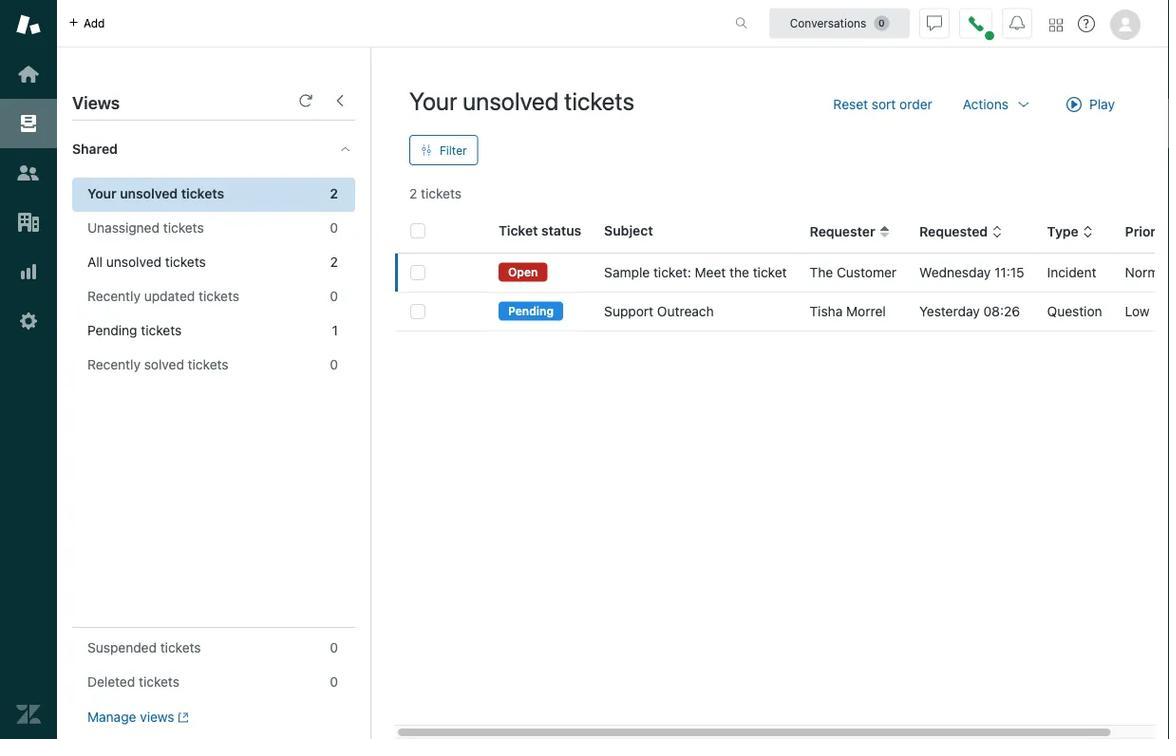 Task type: vqa. For each thing, say whether or not it's contained in the screenshot.
channels
no



Task type: describe. For each thing, give the bounding box(es) containing it.
support outreach link
[[604, 302, 714, 321]]

2 tickets
[[409, 186, 462, 201]]

recently for recently updated tickets
[[87, 288, 141, 304]]

conversations button
[[770, 8, 910, 38]]

filter
[[440, 143, 467, 157]]

normal
[[1125, 265, 1170, 280]]

add button
[[57, 0, 116, 47]]

sample ticket: meet the ticket link
[[604, 263, 787, 282]]

deleted tickets
[[87, 674, 179, 690]]

requested
[[920, 224, 988, 240]]

0 vertical spatial unsolved
[[463, 86, 559, 115]]

pending for pending tickets
[[87, 323, 137, 338]]

main element
[[0, 0, 57, 739]]

ticket:
[[654, 265, 691, 280]]

reset
[[834, 96, 868, 112]]

the
[[730, 265, 750, 280]]

0 for recently updated tickets
[[330, 288, 338, 304]]

actions button
[[948, 86, 1047, 124]]

0 for deleted tickets
[[330, 674, 338, 690]]

unassigned
[[87, 220, 160, 236]]

ticket
[[499, 223, 538, 238]]

status
[[542, 223, 582, 238]]

priority
[[1125, 224, 1170, 240]]

pending tickets
[[87, 323, 182, 338]]

outreach
[[657, 304, 714, 319]]

manage views
[[87, 709, 174, 725]]

tisha
[[810, 304, 843, 319]]

requested button
[[920, 223, 1003, 240]]

add
[[84, 17, 105, 30]]

views image
[[16, 111, 41, 136]]

priority button
[[1125, 223, 1170, 240]]

conversations
[[790, 17, 867, 30]]

0 horizontal spatial your unsolved tickets
[[87, 186, 224, 201]]

support
[[604, 304, 654, 319]]

1 horizontal spatial your
[[409, 86, 457, 115]]

2 for your unsolved tickets
[[330, 186, 338, 201]]

views
[[72, 92, 120, 113]]

requester button
[[810, 223, 891, 240]]

all unsolved tickets
[[87, 254, 206, 270]]

solved
[[144, 357, 184, 372]]

incident
[[1048, 265, 1097, 280]]

manage
[[87, 709, 136, 725]]

unassigned tickets
[[87, 220, 204, 236]]

type button
[[1048, 223, 1094, 240]]

11:15
[[995, 265, 1025, 280]]

ticket
[[753, 265, 787, 280]]

1 vertical spatial unsolved
[[120, 186, 178, 201]]

recently updated tickets
[[87, 288, 239, 304]]

suspended
[[87, 640, 157, 656]]

organizations image
[[16, 210, 41, 235]]

yesterday 08:26
[[920, 304, 1020, 319]]

suspended tickets
[[87, 640, 201, 656]]

get help image
[[1078, 15, 1095, 32]]



Task type: locate. For each thing, give the bounding box(es) containing it.
(opens in a new tab) image
[[174, 712, 189, 723]]

2 up 1
[[330, 254, 338, 270]]

5 0 from the top
[[330, 674, 338, 690]]

2 row from the top
[[395, 292, 1170, 331]]

recently
[[87, 288, 141, 304], [87, 357, 141, 372]]

row containing sample ticket: meet the ticket
[[395, 254, 1170, 292]]

play
[[1090, 96, 1115, 112]]

1 horizontal spatial pending
[[508, 304, 554, 318]]

pending up 'recently solved tickets'
[[87, 323, 137, 338]]

your up unassigned
[[87, 186, 117, 201]]

views
[[140, 709, 174, 725]]

open
[[508, 265, 538, 279]]

recently down pending tickets in the left of the page
[[87, 357, 141, 372]]

row down ticket
[[395, 292, 1170, 331]]

manage views link
[[87, 709, 189, 726]]

type
[[1048, 224, 1079, 240]]

ticket status
[[499, 223, 582, 238]]

2 vertical spatial unsolved
[[106, 254, 162, 270]]

2 0 from the top
[[330, 288, 338, 304]]

0 for suspended tickets
[[330, 640, 338, 656]]

your
[[409, 86, 457, 115], [87, 186, 117, 201]]

subject
[[604, 223, 653, 238]]

sample
[[604, 265, 650, 280]]

wednesday
[[920, 265, 991, 280]]

0 for unassigned tickets
[[330, 220, 338, 236]]

1 vertical spatial your
[[87, 186, 117, 201]]

4 0 from the top
[[330, 640, 338, 656]]

your unsolved tickets up filter
[[409, 86, 635, 115]]

0 vertical spatial pending
[[508, 304, 554, 318]]

yesterday
[[920, 304, 980, 319]]

recently for recently solved tickets
[[87, 357, 141, 372]]

sort
[[872, 96, 896, 112]]

the customer
[[810, 265, 897, 280]]

3 0 from the top
[[330, 357, 338, 372]]

pending
[[508, 304, 554, 318], [87, 323, 137, 338]]

zendesk products image
[[1050, 19, 1063, 32]]

08:26
[[984, 304, 1020, 319]]

1 row from the top
[[395, 254, 1170, 292]]

deleted
[[87, 674, 135, 690]]

row
[[395, 254, 1170, 292], [395, 292, 1170, 331]]

reset sort order button
[[818, 86, 948, 124]]

row up tisha
[[395, 254, 1170, 292]]

zendesk support image
[[16, 12, 41, 37]]

sample ticket: meet the ticket
[[604, 265, 787, 280]]

all
[[87, 254, 103, 270]]

zendesk image
[[16, 702, 41, 727]]

1 horizontal spatial your unsolved tickets
[[409, 86, 635, 115]]

play button
[[1051, 86, 1132, 124]]

filter button
[[409, 135, 478, 165]]

morrel
[[847, 304, 886, 319]]

your unsolved tickets
[[409, 86, 635, 115], [87, 186, 224, 201]]

your unsolved tickets up unassigned tickets
[[87, 186, 224, 201]]

2 down filter button in the top of the page
[[409, 186, 417, 201]]

1 0 from the top
[[330, 220, 338, 236]]

the
[[810, 265, 833, 280]]

your up filter button in the top of the page
[[409, 86, 457, 115]]

0 horizontal spatial your
[[87, 186, 117, 201]]

tisha morrel
[[810, 304, 886, 319]]

reporting image
[[16, 259, 41, 284]]

0 vertical spatial your unsolved tickets
[[409, 86, 635, 115]]

notifications image
[[1010, 16, 1025, 31]]

collapse views pane image
[[333, 93, 348, 108]]

row containing support outreach
[[395, 292, 1170, 331]]

recently down all
[[87, 288, 141, 304]]

unsolved up filter
[[463, 86, 559, 115]]

tickets
[[564, 86, 635, 115], [181, 186, 224, 201], [421, 186, 462, 201], [163, 220, 204, 236], [165, 254, 206, 270], [199, 288, 239, 304], [141, 323, 182, 338], [188, 357, 229, 372], [160, 640, 201, 656], [139, 674, 179, 690]]

admin image
[[16, 309, 41, 333]]

refresh views pane image
[[298, 93, 314, 108]]

customer
[[837, 265, 897, 280]]

1 vertical spatial recently
[[87, 357, 141, 372]]

customers image
[[16, 161, 41, 185]]

1 vertical spatial your unsolved tickets
[[87, 186, 224, 201]]

unsolved down unassigned
[[106, 254, 162, 270]]

question
[[1048, 304, 1103, 319]]

shared button
[[57, 121, 320, 178]]

reset sort order
[[834, 96, 933, 112]]

shared heading
[[57, 121, 371, 178]]

low
[[1125, 304, 1150, 319]]

actions
[[963, 96, 1009, 112]]

2 down collapse views pane icon
[[330, 186, 338, 201]]

1 recently from the top
[[87, 288, 141, 304]]

order
[[900, 96, 933, 112]]

2
[[330, 186, 338, 201], [409, 186, 417, 201], [330, 254, 338, 270]]

requester
[[810, 224, 876, 240]]

0
[[330, 220, 338, 236], [330, 288, 338, 304], [330, 357, 338, 372], [330, 640, 338, 656], [330, 674, 338, 690]]

meet
[[695, 265, 726, 280]]

2 recently from the top
[[87, 357, 141, 372]]

unsolved up unassigned tickets
[[120, 186, 178, 201]]

get started image
[[16, 62, 41, 86]]

wednesday 11:15
[[920, 265, 1025, 280]]

button displays agent's chat status as invisible. image
[[927, 16, 942, 31]]

shared
[[72, 141, 118, 157]]

0 vertical spatial your
[[409, 86, 457, 115]]

pending for pending
[[508, 304, 554, 318]]

updated
[[144, 288, 195, 304]]

0 for recently solved tickets
[[330, 357, 338, 372]]

1 vertical spatial pending
[[87, 323, 137, 338]]

1
[[332, 323, 338, 338]]

recently solved tickets
[[87, 357, 229, 372]]

0 vertical spatial recently
[[87, 288, 141, 304]]

unsolved
[[463, 86, 559, 115], [120, 186, 178, 201], [106, 254, 162, 270]]

support outreach
[[604, 304, 714, 319]]

0 horizontal spatial pending
[[87, 323, 137, 338]]

2 for all unsolved tickets
[[330, 254, 338, 270]]

pending down open on the top left of page
[[508, 304, 554, 318]]



